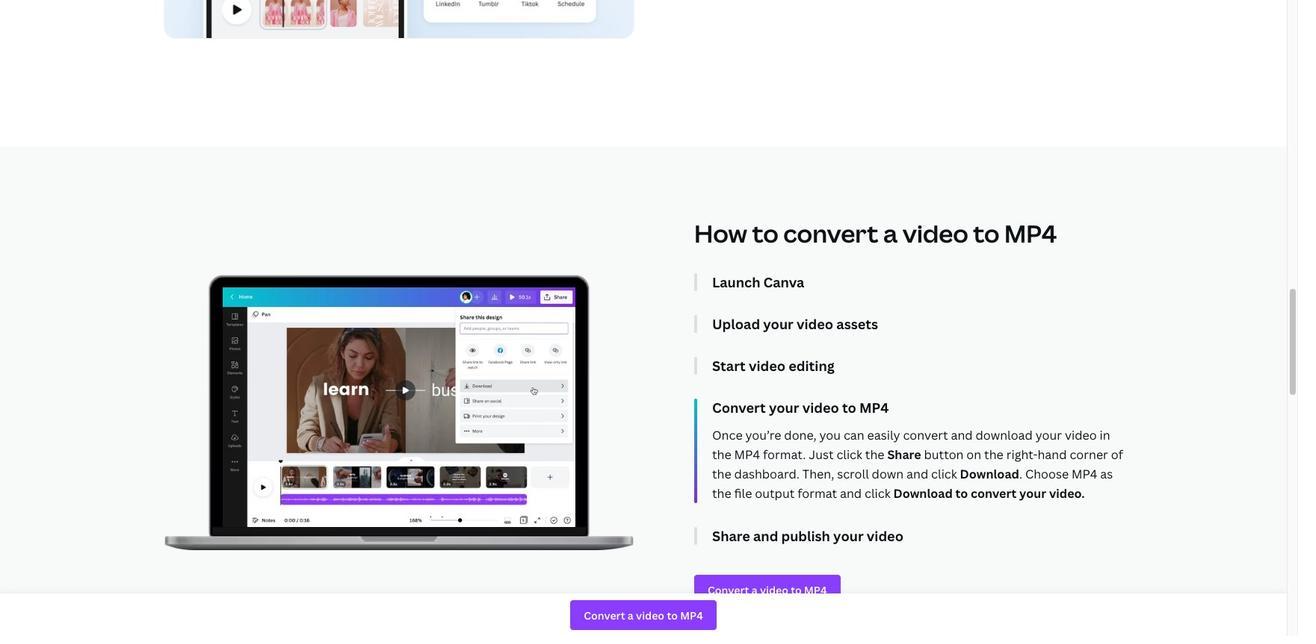 Task type: locate. For each thing, give the bounding box(es) containing it.
launch canva button
[[712, 274, 1123, 291]]

share
[[888, 447, 921, 463], [712, 528, 750, 546]]

convert left a
[[784, 217, 879, 250]]

you
[[820, 428, 841, 444]]

share for share
[[888, 447, 921, 463]]

your up hand
[[1036, 428, 1062, 444]]

you're
[[746, 428, 781, 444]]

start video editing
[[712, 357, 835, 375]]

2 vertical spatial click
[[865, 486, 891, 502]]

share and publish your video button
[[712, 528, 1123, 546]]

convert up button
[[903, 428, 948, 444]]

the inside . choose mp4 as the file output format and click
[[712, 486, 732, 502]]

once you're done, you can easily convert and download your video in the mp4 format. just click the
[[712, 428, 1110, 463]]

1 vertical spatial click
[[931, 466, 957, 483]]

download up download to convert your video.
[[960, 466, 1019, 483]]

convert down 'on'
[[971, 486, 1017, 502]]

0 horizontal spatial download
[[894, 486, 953, 502]]

and up 'on'
[[951, 428, 973, 444]]

click
[[837, 447, 863, 463], [931, 466, 957, 483], [865, 486, 891, 502]]

and down the scroll
[[840, 486, 862, 502]]

1 vertical spatial download
[[894, 486, 953, 502]]

0 horizontal spatial click
[[837, 447, 863, 463]]

1 horizontal spatial share
[[888, 447, 921, 463]]

2 horizontal spatial convert
[[971, 486, 1017, 502]]

0 horizontal spatial share
[[712, 528, 750, 546]]

mp4 inside . choose mp4 as the file output format and click
[[1072, 466, 1098, 483]]

can
[[844, 428, 865, 444]]

share up down
[[888, 447, 921, 463]]

video
[[903, 217, 968, 250], [797, 315, 834, 333], [749, 357, 786, 375], [802, 399, 839, 417], [1065, 428, 1097, 444], [867, 528, 904, 546]]

and inside . choose mp4 as the file output format and click
[[840, 486, 862, 502]]

click inside . choose mp4 as the file output format and click
[[865, 486, 891, 502]]

your inside once you're done, you can easily convert and download your video in the mp4 format. just click the
[[1036, 428, 1062, 444]]

scroll
[[837, 466, 869, 483]]

convert your video to mp4
[[712, 399, 889, 417]]

then,
[[803, 466, 834, 483]]

1 vertical spatial convert
[[903, 428, 948, 444]]

convert for how
[[784, 217, 879, 250]]

your up done,
[[769, 399, 799, 417]]

dashboard.
[[734, 466, 800, 483]]

editing
[[789, 357, 835, 375]]

. choose mp4 as the file output format and click
[[712, 466, 1113, 502]]

mp4
[[1005, 217, 1057, 250], [860, 399, 889, 417], [734, 447, 760, 463], [1072, 466, 1098, 483]]

corner
[[1070, 447, 1108, 463]]

0 vertical spatial convert
[[784, 217, 879, 250]]

0 horizontal spatial convert
[[784, 217, 879, 250]]

your
[[763, 315, 794, 333], [769, 399, 799, 417], [1036, 428, 1062, 444], [1020, 486, 1047, 502], [833, 528, 864, 546]]

2 horizontal spatial click
[[931, 466, 957, 483]]

to
[[752, 217, 779, 250], [973, 217, 1000, 250], [842, 399, 856, 417], [956, 486, 968, 502]]

video right a
[[903, 217, 968, 250]]

your right the publish
[[833, 528, 864, 546]]

and right down
[[907, 466, 928, 483]]

right-
[[1007, 447, 1038, 463]]

download
[[960, 466, 1019, 483], [894, 486, 953, 502]]

1 horizontal spatial click
[[865, 486, 891, 502]]

on
[[967, 447, 982, 463]]

1 horizontal spatial convert
[[903, 428, 948, 444]]

button on the right-hand corner of the dashboard. then, scroll down and click
[[712, 447, 1123, 483]]

click up the scroll
[[837, 447, 863, 463]]

format.
[[763, 447, 806, 463]]

click inside button on the right-hand corner of the dashboard. then, scroll down and click
[[931, 466, 957, 483]]

download down button on the right-hand corner of the dashboard. then, scroll down and click
[[894, 486, 953, 502]]

upload your video assets button
[[712, 315, 1123, 333]]

the
[[712, 447, 732, 463], [865, 447, 885, 463], [984, 447, 1004, 463], [712, 466, 732, 483], [712, 486, 732, 502]]

video up the "you"
[[802, 399, 839, 417]]

share down file
[[712, 528, 750, 546]]

your up start video editing
[[763, 315, 794, 333]]

0 vertical spatial download
[[960, 466, 1019, 483]]

launch
[[712, 274, 760, 291]]

a
[[883, 217, 898, 250]]

how
[[694, 217, 747, 250]]

convert
[[784, 217, 879, 250], [903, 428, 948, 444], [971, 486, 1017, 502]]

click down down
[[865, 486, 891, 502]]

your down .
[[1020, 486, 1047, 502]]

1 horizontal spatial download
[[960, 466, 1019, 483]]

output
[[755, 486, 795, 502]]

download for download
[[960, 466, 1019, 483]]

0 vertical spatial share
[[888, 447, 921, 463]]

0 vertical spatial click
[[837, 447, 863, 463]]

1 vertical spatial share
[[712, 528, 750, 546]]

and
[[951, 428, 973, 444], [907, 466, 928, 483], [840, 486, 862, 502], [753, 528, 778, 546]]

in
[[1100, 428, 1110, 444]]

just
[[809, 447, 834, 463]]

click down button
[[931, 466, 957, 483]]

2 vertical spatial convert
[[971, 486, 1017, 502]]

publish
[[781, 528, 830, 546]]

video up corner at the bottom right of page
[[1065, 428, 1097, 444]]



Task type: describe. For each thing, give the bounding box(es) containing it.
video.
[[1049, 486, 1085, 502]]

as
[[1100, 466, 1113, 483]]

upload your video assets
[[712, 315, 878, 333]]

down
[[872, 466, 904, 483]]

mp4 inside once you're done, you can easily convert and download your video in the mp4 format. just click the
[[734, 447, 760, 463]]

start
[[712, 357, 746, 375]]

and left the publish
[[753, 528, 778, 546]]

done,
[[784, 428, 817, 444]]

video inside once you're done, you can easily convert and download your video in the mp4 format. just click the
[[1065, 428, 1097, 444]]

of
[[1111, 447, 1123, 463]]

click inside once you're done, you can easily convert and download your video in the mp4 format. just click the
[[837, 447, 863, 463]]

share and publish your video
[[712, 528, 904, 546]]

video right start at the right bottom of page
[[749, 357, 786, 375]]

button
[[924, 447, 964, 463]]

choose
[[1025, 466, 1069, 483]]

download to convert your video.
[[894, 486, 1085, 502]]

assets
[[837, 315, 878, 333]]

easily
[[867, 428, 900, 444]]

share for share and publish your video
[[712, 528, 750, 546]]

download
[[976, 428, 1033, 444]]

once
[[712, 428, 743, 444]]

download for download to convert your video.
[[894, 486, 953, 502]]

upload
[[712, 315, 760, 333]]

launch canva
[[712, 274, 805, 291]]

format
[[798, 486, 837, 502]]

file
[[734, 486, 752, 502]]

convert
[[712, 399, 766, 417]]

and inside once you're done, you can easily convert and download your video in the mp4 format. just click the
[[951, 428, 973, 444]]

video up editing
[[797, 315, 834, 333]]

convert for download
[[971, 486, 1017, 502]]

video down . choose mp4 as the file output format and click
[[867, 528, 904, 546]]

start video editing button
[[712, 357, 1123, 375]]

how to convert a video to mp4
[[694, 217, 1057, 250]]

how to convert a video to mp4 image
[[223, 288, 576, 528]]

convert your video to mp4 button
[[712, 399, 1123, 417]]

canva
[[764, 274, 805, 291]]

and inside button on the right-hand corner of the dashboard. then, scroll down and click
[[907, 466, 928, 483]]

hand
[[1038, 447, 1067, 463]]

convert inside once you're done, you can easily convert and download your video in the mp4 format. just click the
[[903, 428, 948, 444]]

.
[[1019, 466, 1023, 483]]



Task type: vqa. For each thing, say whether or not it's contained in the screenshot.
Only on the top right
no



